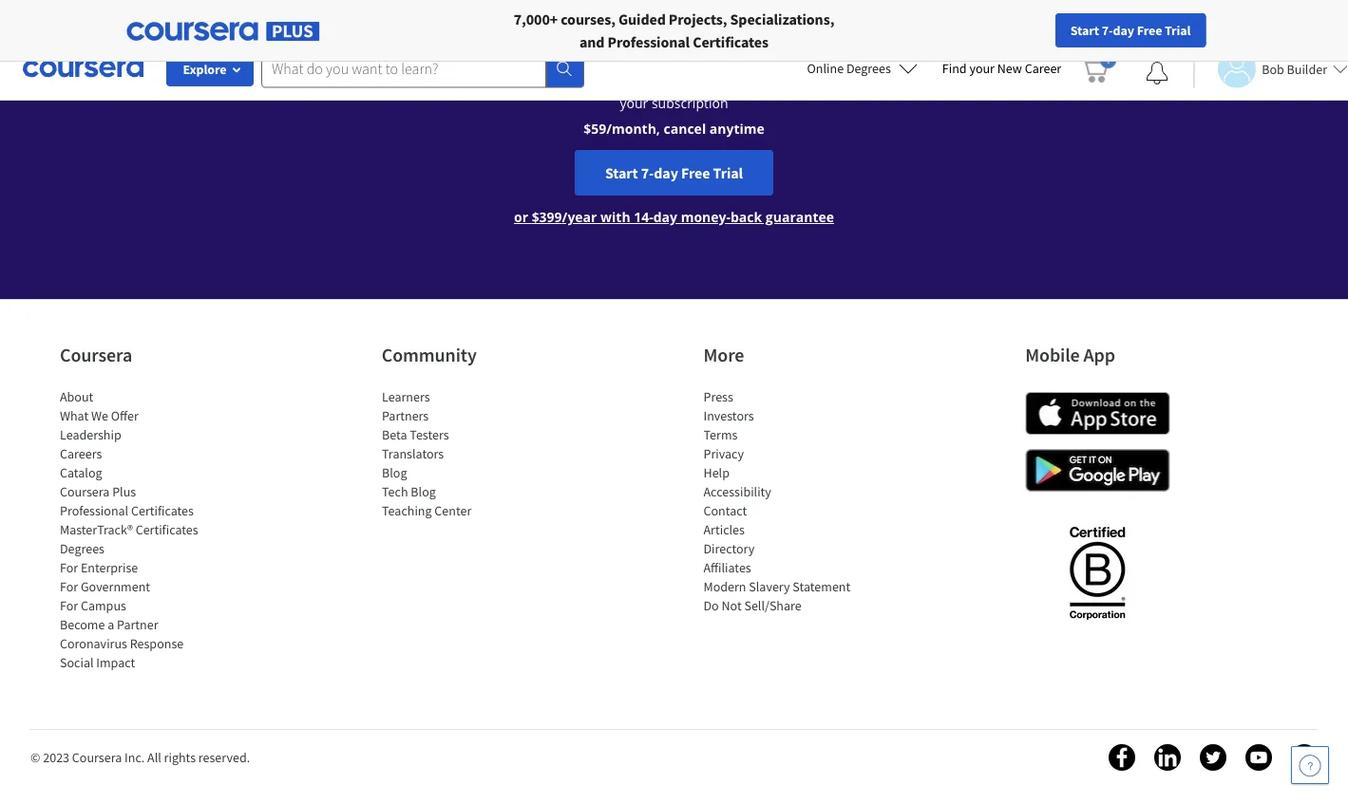 Task type: locate. For each thing, give the bounding box(es) containing it.
0 vertical spatial your
[[970, 60, 995, 77]]

beta
[[382, 427, 407, 444]]

start up with
[[605, 163, 638, 182]]

degrees down "mastertrack®"
[[60, 541, 104, 558]]

0 vertical spatial blog
[[382, 465, 407, 482]]

what we offer link
[[60, 408, 139, 425]]

0 vertical spatial day
[[1113, 22, 1135, 39]]

for universities
[[281, 10, 380, 29]]

0 vertical spatial courses,
[[561, 10, 616, 29]]

2 vertical spatial coursera
[[72, 750, 122, 767]]

day up or $399 /year with 14-day money-back guarantee
[[654, 163, 678, 182]]

coursera plus image for class
[[540, 28, 809, 54]]

start 7-day free trial up shopping cart: 1 item icon
[[1071, 22, 1191, 39]]

7,000+ right the to
[[434, 74, 475, 92]]

logo of certified b corporation image
[[1058, 516, 1136, 630]]

beta testers link
[[382, 427, 449, 444]]

1 vertical spatial and
[[725, 74, 749, 92]]

free up the show notifications image on the right top
[[1137, 22, 1162, 39]]

free
[[1137, 22, 1162, 39], [681, 163, 710, 182]]

enterprise
[[81, 560, 138, 577]]

1 horizontal spatial free
[[1137, 22, 1162, 39]]

© 2023 coursera inc. all rights reserved.
[[30, 750, 250, 767]]

for government link
[[60, 579, 150, 596]]

your right find
[[970, 60, 995, 77]]

1 vertical spatial courses,
[[551, 74, 603, 92]]

and inside 7,000+ courses, guided projects, specializations, and professional certificates
[[580, 32, 605, 51]]

start 7-day free trial for bottommost the start 7-day free trial button
[[605, 163, 743, 182]]

do
[[704, 598, 719, 615]]

free for topmost the start 7-day free trial button
[[1137, 22, 1162, 39]]

degrees right online at the right
[[847, 60, 891, 77]]

degrees inside about what we offer leadership careers catalog coursera plus professional certificates mastertrack® certificates degrees for enterprise for government for campus become a partner coronavirus response social impact
[[60, 541, 104, 558]]

for campus link
[[60, 598, 126, 615]]

0 horizontal spatial trial
[[713, 163, 743, 182]]

coursera plus image up on
[[540, 28, 809, 54]]

0 vertical spatial 7,000+
[[514, 10, 558, 29]]

unlimited access to 7,000+ world-class courses, hands-on projects, and job-ready certificate programs—all included in your subscription
[[310, 74, 1039, 112]]

day left money-
[[654, 208, 678, 226]]

0 vertical spatial start 7-day free trial
[[1071, 22, 1191, 39]]

7- up shopping cart: 1 item icon
[[1102, 22, 1113, 39]]

courses, inside unlimited access to 7,000+ world-class courses, hands-on projects, and job-ready certificate programs—all included in your subscription
[[551, 74, 603, 92]]

not
[[722, 598, 742, 615]]

free up money-
[[681, 163, 710, 182]]

coursera twitter image
[[1200, 745, 1227, 772]]

1 vertical spatial day
[[654, 163, 678, 182]]

for businesses
[[157, 10, 251, 29]]

list for coursera
[[60, 388, 221, 673]]

coursera plus image
[[127, 22, 320, 41], [540, 28, 809, 54]]

list for community
[[382, 388, 543, 521]]

and
[[580, 32, 605, 51], [725, 74, 749, 92]]

campus
[[81, 598, 126, 615]]

1 horizontal spatial coursera plus image
[[540, 28, 809, 54]]

list containing press
[[704, 388, 865, 616]]

trial for bottommost the start 7-day free trial button
[[713, 163, 743, 182]]

1 vertical spatial free
[[681, 163, 710, 182]]

list containing about
[[60, 388, 221, 673]]

start
[[1071, 22, 1100, 39], [605, 163, 638, 182]]

banner navigation
[[15, 0, 535, 38]]

investors link
[[704, 408, 754, 425]]

1 vertical spatial blog
[[411, 484, 436, 501]]

1 vertical spatial coursera
[[60, 484, 110, 501]]

get it on google play image
[[1026, 449, 1170, 492]]

1 vertical spatial start 7-day free trial
[[605, 163, 743, 182]]

professional up "mastertrack®"
[[60, 503, 128, 520]]

0 horizontal spatial free
[[681, 163, 710, 182]]

find your new career link
[[933, 57, 1071, 81]]

courses, right class
[[551, 74, 603, 92]]

on
[[649, 74, 665, 92]]

0 vertical spatial certificates
[[693, 32, 769, 51]]

projects,
[[669, 10, 727, 29]]

courses, inside 7,000+ courses, guided projects, specializations, and professional certificates
[[561, 10, 616, 29]]

1 horizontal spatial list
[[382, 388, 543, 521]]

start 7-day free trial up or $399 /year with 14-day money-back guarantee
[[605, 163, 743, 182]]

shopping cart: 1 item image
[[1081, 52, 1117, 83]]

professional inside about what we offer leadership careers catalog coursera plus professional certificates mastertrack® certificates degrees for enterprise for government for campus become a partner coronavirus response social impact
[[60, 503, 128, 520]]

1 horizontal spatial start 7-day free trial button
[[1056, 13, 1206, 48]]

1 horizontal spatial start 7-day free trial
[[1071, 22, 1191, 39]]

courses, left guided on the top left
[[561, 10, 616, 29]]

privacy
[[704, 446, 744, 463]]

partner
[[117, 617, 158, 634]]

help center image
[[1299, 755, 1322, 777]]

start 7-day free trial button up shopping cart: 1 item icon
[[1056, 13, 1206, 48]]

included
[[970, 74, 1024, 92]]

0 vertical spatial degrees
[[847, 60, 891, 77]]

day up shopping cart: 1 item icon
[[1113, 22, 1135, 39]]

what
[[60, 408, 89, 425]]

1 horizontal spatial blog
[[411, 484, 436, 501]]

accessibility
[[704, 484, 772, 501]]

1 horizontal spatial degrees
[[847, 60, 891, 77]]

start 7-day free trial for topmost the start 7-day free trial button
[[1071, 22, 1191, 39]]

certificates
[[693, 32, 769, 51], [131, 503, 194, 520], [136, 522, 198, 539]]

your
[[970, 60, 995, 77], [620, 94, 648, 112]]

7,000+ inside unlimited access to 7,000+ world-class courses, hands-on projects, and job-ready certificate programs—all included in your subscription
[[434, 74, 475, 92]]

0 vertical spatial professional
[[608, 32, 690, 51]]

start 7-day free trial
[[1071, 22, 1191, 39], [605, 163, 743, 182]]

1 horizontal spatial trial
[[1165, 22, 1191, 39]]

0 vertical spatial free
[[1137, 22, 1162, 39]]

coursera down catalog
[[60, 484, 110, 501]]

3 list from the left
[[704, 388, 865, 616]]

download on the app store image
[[1026, 392, 1170, 435]]

1 vertical spatial 7-
[[641, 163, 654, 182]]

1 vertical spatial professional
[[60, 503, 128, 520]]

partners link
[[382, 408, 429, 425]]

blog link
[[382, 465, 407, 482]]

0 vertical spatial start
[[1071, 22, 1100, 39]]

certificates inside 7,000+ courses, guided projects, specializations, and professional certificates
[[693, 32, 769, 51]]

0 horizontal spatial start 7-day free trial button
[[575, 150, 774, 196]]

1 vertical spatial 7,000+
[[434, 74, 475, 92]]

1 horizontal spatial 7,000+
[[514, 10, 558, 29]]

coursera image
[[23, 53, 143, 84]]

7-
[[1102, 22, 1113, 39], [641, 163, 654, 182]]

blog up teaching center link
[[411, 484, 436, 501]]

7,000+ up class
[[514, 10, 558, 29]]

2 vertical spatial day
[[654, 208, 678, 226]]

class
[[518, 74, 548, 92]]

start up shopping cart: 1 item icon
[[1071, 22, 1100, 39]]

start 7-day free trial button up or $399 /year with 14-day money-back guarantee
[[575, 150, 774, 196]]

about
[[60, 389, 93, 406]]

0 horizontal spatial list
[[60, 388, 221, 673]]

0 horizontal spatial 7,000+
[[434, 74, 475, 92]]

0 vertical spatial 7-
[[1102, 22, 1113, 39]]

0 horizontal spatial degrees
[[60, 541, 104, 558]]

professional down guided on the top left
[[608, 32, 690, 51]]

coursera up the about link
[[60, 344, 132, 367]]

back
[[731, 208, 762, 226]]

mobile
[[1026, 344, 1080, 367]]

coursera plus image up explore dropdown button
[[127, 22, 320, 41]]

for left 'businesses'
[[157, 10, 178, 29]]

blog up tech
[[382, 465, 407, 482]]

0 horizontal spatial blog
[[382, 465, 407, 482]]

press
[[704, 389, 733, 406]]

affiliates
[[704, 560, 751, 577]]

2 list from the left
[[382, 388, 543, 521]]

your down the hands-
[[620, 94, 648, 112]]

programs—all
[[879, 74, 967, 92]]

0 vertical spatial trial
[[1165, 22, 1191, 39]]

7- for bottommost the start 7-day free trial button
[[641, 163, 654, 182]]

None search field
[[261, 50, 584, 88]]

1 vertical spatial degrees
[[60, 541, 104, 558]]

day
[[1113, 22, 1135, 39], [654, 163, 678, 182], [654, 208, 678, 226]]

0 horizontal spatial start 7-day free trial
[[605, 163, 743, 182]]

online
[[807, 60, 844, 77]]

contact
[[704, 503, 747, 520]]

degrees
[[847, 60, 891, 77], [60, 541, 104, 558]]

0 horizontal spatial your
[[620, 94, 648, 112]]

bob builder button
[[1194, 50, 1348, 88]]

7,000+ inside 7,000+ courses, guided projects, specializations, and professional certificates
[[514, 10, 558, 29]]

list
[[60, 388, 221, 673], [382, 388, 543, 521], [704, 388, 865, 616]]

1 list from the left
[[60, 388, 221, 673]]

certificates up mastertrack® certificates link
[[131, 503, 194, 520]]

governments
[[431, 10, 519, 29]]

to
[[418, 74, 430, 92]]

0 horizontal spatial start
[[605, 163, 638, 182]]

contact link
[[704, 503, 747, 520]]

certificates down projects, in the top of the page
[[693, 32, 769, 51]]

0 horizontal spatial coursera plus image
[[127, 22, 320, 41]]

mobile app
[[1026, 344, 1116, 367]]

0 horizontal spatial and
[[580, 32, 605, 51]]

1 horizontal spatial professional
[[608, 32, 690, 51]]

in
[[1027, 74, 1039, 92]]

certificates down 'professional certificates' link
[[136, 522, 198, 539]]

1 horizontal spatial 7-
[[1102, 22, 1113, 39]]

0 horizontal spatial professional
[[60, 503, 128, 520]]

1 vertical spatial start
[[605, 163, 638, 182]]

articles link
[[704, 522, 745, 539]]

trial down "anytime"
[[713, 163, 743, 182]]

1 horizontal spatial and
[[725, 74, 749, 92]]

0 vertical spatial coursera
[[60, 344, 132, 367]]

sell/share
[[744, 598, 802, 615]]

1 vertical spatial trial
[[713, 163, 743, 182]]

1 vertical spatial your
[[620, 94, 648, 112]]

2 vertical spatial certificates
[[136, 522, 198, 539]]

reserved.
[[198, 750, 250, 767]]

list containing learners
[[382, 388, 543, 521]]

individuals
[[51, 10, 127, 29]]

slavery
[[749, 579, 790, 596]]

find
[[943, 60, 967, 77]]

translators link
[[382, 446, 444, 463]]

projects,
[[668, 74, 722, 92]]

coursera left inc.
[[72, 750, 122, 767]]

0 horizontal spatial 7-
[[641, 163, 654, 182]]

guided
[[619, 10, 666, 29]]

2 horizontal spatial list
[[704, 388, 865, 616]]

learners
[[382, 389, 430, 406]]

trial for topmost the start 7-day free trial button
[[1165, 22, 1191, 39]]

7- for topmost the start 7-day free trial button
[[1102, 22, 1113, 39]]

coursera linkedin image
[[1155, 745, 1181, 772]]

0 vertical spatial and
[[580, 32, 605, 51]]

7- up 14-
[[641, 163, 654, 182]]

trial up the show notifications image on the right top
[[1165, 22, 1191, 39]]

14-
[[634, 208, 654, 226]]

for enterprise link
[[60, 560, 138, 577]]

directory
[[704, 541, 755, 558]]



Task type: describe. For each thing, give the bounding box(es) containing it.
coursera plus image for and
[[127, 22, 320, 41]]

help
[[704, 465, 730, 482]]

1 horizontal spatial start
[[1071, 22, 1100, 39]]

leadership
[[60, 427, 121, 444]]

1 vertical spatial start 7-day free trial button
[[575, 150, 774, 196]]

hands-
[[606, 74, 649, 92]]

$59 /month, cancel anytime
[[584, 120, 765, 138]]

degrees inside dropdown button
[[847, 60, 891, 77]]

universities
[[305, 10, 380, 29]]

affiliates link
[[704, 560, 751, 577]]

certificate
[[815, 74, 876, 92]]

coursera plus link
[[60, 484, 136, 501]]

terms link
[[704, 427, 738, 444]]

press link
[[704, 389, 733, 406]]

careers link
[[60, 446, 102, 463]]

anytime
[[710, 120, 765, 138]]

impact
[[96, 655, 135, 672]]

0 vertical spatial start 7-day free trial button
[[1056, 13, 1206, 48]]

/year
[[562, 208, 597, 226]]

inc.
[[125, 750, 145, 767]]

catalog
[[60, 465, 102, 482]]

rights
[[164, 750, 196, 767]]

governments link
[[402, 0, 527, 38]]

subscription
[[652, 94, 728, 112]]

accessibility link
[[704, 484, 772, 501]]

day for bottommost the start 7-day free trial button
[[654, 163, 678, 182]]

response
[[130, 636, 184, 653]]

offer
[[111, 408, 139, 425]]

leadership link
[[60, 427, 121, 444]]

1 vertical spatial certificates
[[131, 503, 194, 520]]

for left universities on the top of page
[[281, 10, 302, 29]]

money-
[[681, 208, 731, 226]]

for up for campus link
[[60, 579, 78, 596]]

or
[[514, 208, 528, 226]]

show notifications image
[[1146, 62, 1169, 85]]

2023
[[43, 750, 69, 767]]

list for more
[[704, 388, 865, 616]]

access
[[374, 74, 414, 92]]

press investors terms privacy help accessibility contact articles directory affiliates modern slavery statement do not sell/share
[[704, 389, 851, 615]]

coursera instagram image
[[1291, 745, 1318, 772]]

help link
[[704, 465, 730, 482]]

coursera facebook image
[[1109, 745, 1136, 772]]

for up become
[[60, 598, 78, 615]]

and inside unlimited access to 7,000+ world-class courses, hands-on projects, and job-ready certificate programs—all included in your subscription
[[725, 74, 749, 92]]

do not sell/share link
[[704, 598, 802, 615]]

investors
[[704, 408, 754, 425]]

unlimited
[[310, 74, 370, 92]]

tech blog link
[[382, 484, 436, 501]]

a
[[108, 617, 114, 634]]

©
[[30, 750, 40, 767]]

world-
[[479, 74, 518, 92]]

for down degrees link
[[60, 560, 78, 577]]

with
[[601, 208, 631, 226]]

online degrees
[[807, 60, 891, 77]]

individuals link
[[23, 0, 134, 38]]

translators
[[382, 446, 444, 463]]

online degrees button
[[792, 48, 933, 89]]

partners
[[382, 408, 429, 425]]

become a partner link
[[60, 617, 158, 634]]

become
[[60, 617, 105, 634]]

coronavirus response link
[[60, 636, 184, 653]]

social
[[60, 655, 94, 672]]

directory link
[[704, 541, 755, 558]]

testers
[[410, 427, 449, 444]]

government
[[81, 579, 150, 596]]

community
[[382, 344, 477, 367]]

about link
[[60, 389, 93, 406]]

catalog link
[[60, 465, 102, 482]]

learners link
[[382, 389, 430, 406]]

terms
[[704, 427, 738, 444]]

$59
[[584, 120, 606, 138]]

careers
[[60, 446, 102, 463]]

professional inside 7,000+ courses, guided projects, specializations, and professional certificates
[[608, 32, 690, 51]]

tech
[[382, 484, 408, 501]]

all
[[147, 750, 161, 767]]

specializations,
[[730, 10, 835, 29]]

coronavirus
[[60, 636, 127, 653]]

professional certificates link
[[60, 503, 194, 520]]

modern slavery statement link
[[704, 579, 851, 596]]

guarantee
[[766, 208, 834, 226]]

about what we offer leadership careers catalog coursera plus professional certificates mastertrack® certificates degrees for enterprise for government for campus become a partner coronavirus response social impact
[[60, 389, 198, 672]]

job-
[[752, 74, 776, 92]]

your inside unlimited access to 7,000+ world-class courses, hands-on projects, and job-ready certificate programs—all included in your subscription
[[620, 94, 648, 112]]

/month,
[[606, 120, 660, 138]]

coursera inside about what we offer leadership careers catalog coursera plus professional certificates mastertrack® certificates degrees for enterprise for government for campus become a partner coronavirus response social impact
[[60, 484, 110, 501]]

1 horizontal spatial your
[[970, 60, 995, 77]]

What do you want to learn? text field
[[261, 50, 546, 88]]

coursera youtube image
[[1246, 745, 1272, 772]]

mastertrack®
[[60, 522, 133, 539]]

career
[[1025, 60, 1062, 77]]

app
[[1084, 344, 1116, 367]]

bob
[[1262, 60, 1285, 77]]

modern
[[704, 579, 746, 596]]

learners partners beta testers translators blog tech blog teaching center
[[382, 389, 471, 520]]

day for topmost the start 7-day free trial button
[[1113, 22, 1135, 39]]

businesses
[[181, 10, 251, 29]]

free for bottommost the start 7-day free trial button
[[681, 163, 710, 182]]

mastertrack® certificates link
[[60, 522, 198, 539]]

statement
[[793, 579, 851, 596]]

center
[[434, 503, 471, 520]]

teaching
[[382, 503, 432, 520]]

explore button
[[166, 52, 254, 86]]

builder
[[1287, 60, 1328, 77]]

teaching center link
[[382, 503, 471, 520]]



Task type: vqa. For each thing, say whether or not it's contained in the screenshot.
translators at the bottom left
yes



